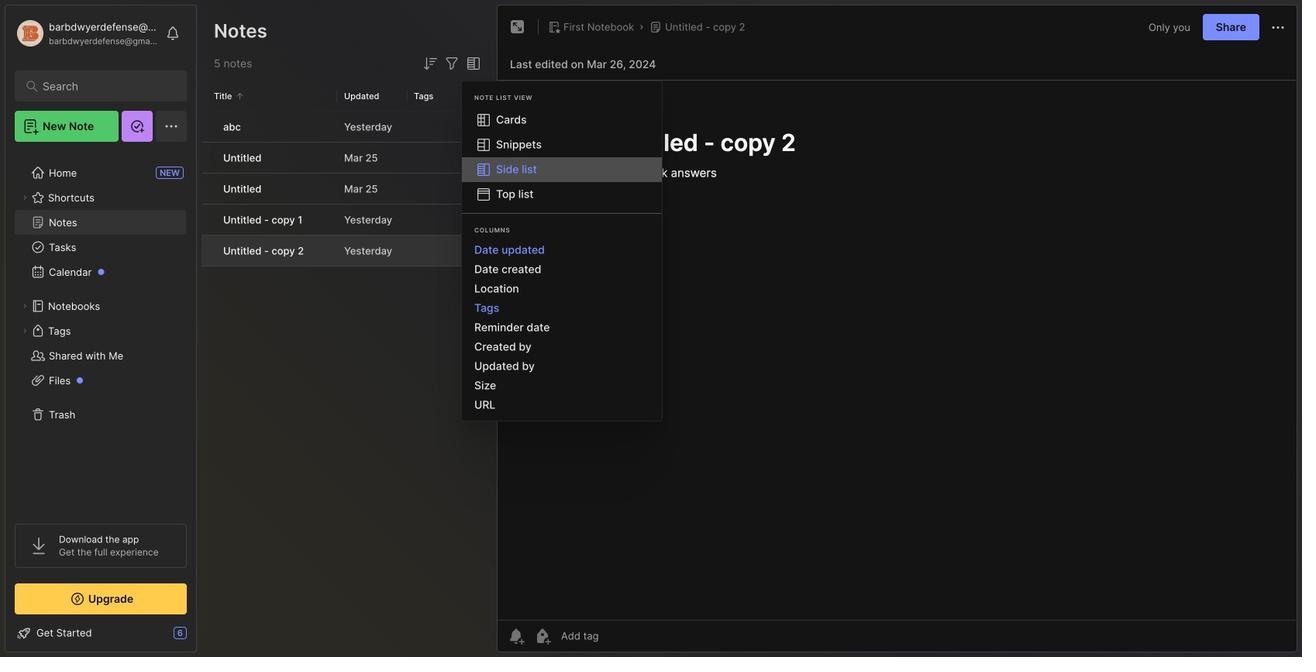 Task type: vqa. For each thing, say whether or not it's contained in the screenshot.
group inside the tree
no



Task type: describe. For each thing, give the bounding box(es) containing it.
Search text field
[[43, 79, 166, 94]]

none search field inside the main element
[[43, 77, 166, 95]]

expand note image
[[508, 18, 527, 36]]

4 cell from the top
[[202, 205, 214, 235]]

expand notebooks image
[[20, 301, 29, 311]]

Help and Learning task checklist field
[[5, 621, 196, 646]]

2 dropdown list menu from the top
[[462, 240, 662, 415]]

Add filters field
[[443, 54, 461, 73]]

add a reminder image
[[507, 627, 525, 646]]

click to collapse image
[[196, 629, 207, 647]]

expand tags image
[[20, 326, 29, 336]]

1 cell from the top
[[202, 112, 214, 142]]



Task type: locate. For each thing, give the bounding box(es) containing it.
main element
[[0, 0, 202, 657]]

more actions image
[[1269, 18, 1287, 37]]

note window element
[[497, 5, 1297, 656]]

None search field
[[43, 77, 166, 95]]

View options field
[[461, 54, 483, 73]]

Account field
[[15, 18, 158, 49]]

dropdown list menu
[[462, 108, 662, 207], [462, 240, 662, 415]]

add tag image
[[533, 627, 552, 646]]

tree inside the main element
[[5, 151, 196, 510]]

Sort options field
[[421, 54, 439, 73]]

menu item
[[462, 157, 662, 182]]

0 vertical spatial dropdown list menu
[[462, 108, 662, 207]]

Note Editor text field
[[498, 80, 1297, 620]]

1 vertical spatial dropdown list menu
[[462, 240, 662, 415]]

1 dropdown list menu from the top
[[462, 108, 662, 207]]

add filters image
[[443, 54, 461, 73]]

5 cell from the top
[[202, 236, 214, 266]]

More actions field
[[1269, 17, 1287, 37]]

3 cell from the top
[[202, 174, 214, 204]]

Add tag field
[[560, 629, 676, 643]]

2 cell from the top
[[202, 143, 214, 173]]

row group
[[202, 112, 492, 267]]

cell
[[202, 112, 214, 142], [202, 143, 214, 173], [202, 174, 214, 204], [202, 205, 214, 235], [202, 236, 214, 266]]

tree
[[5, 151, 196, 510]]



